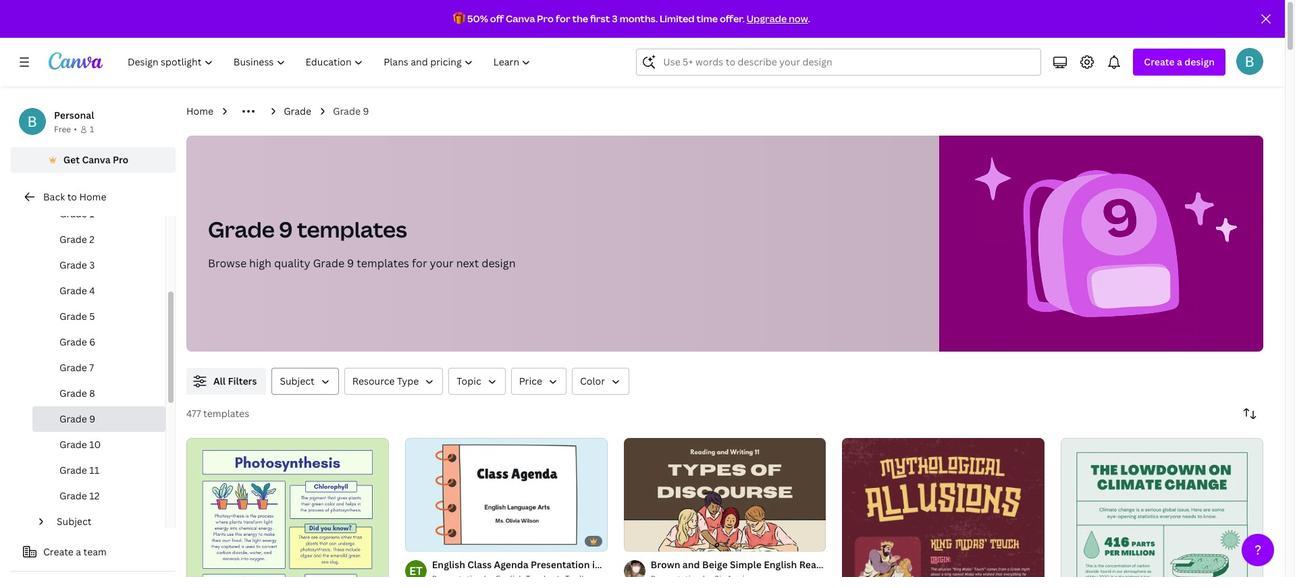 Task type: locate. For each thing, give the bounding box(es) containing it.
all filters button
[[186, 368, 267, 395]]

0 horizontal spatial subject button
[[51, 509, 157, 535]]

10
[[89, 439, 101, 451], [430, 536, 439, 546]]

templates left your
[[357, 256, 409, 271]]

🎁 50% off canva pro for the first 3 months. limited time offer. upgrade now .
[[453, 12, 811, 25]]

subject button
[[272, 368, 339, 395], [51, 509, 157, 535]]

grade inside grade 5 'link'
[[59, 310, 87, 323]]

1 horizontal spatial pro
[[537, 12, 554, 25]]

1 horizontal spatial create
[[1145, 55, 1175, 68]]

top level navigation element
[[119, 49, 543, 76]]

create inside button
[[43, 546, 74, 559]]

0 vertical spatial grade 9
[[333, 105, 369, 118]]

pro
[[537, 12, 554, 25], [113, 153, 129, 166]]

grade 4 link
[[32, 278, 166, 304]]

design left brad klo icon
[[1185, 55, 1216, 68]]

0 vertical spatial 3
[[612, 12, 618, 25]]

1 of 14 link
[[624, 438, 827, 552]]

1 vertical spatial create
[[43, 546, 74, 559]]

grade inside grade 8 link
[[59, 387, 87, 400]]

1 vertical spatial canva
[[82, 153, 111, 166]]

grade 9 down top level navigation element
[[333, 105, 369, 118]]

grade 5
[[59, 310, 95, 323]]

create for create a design
[[1145, 55, 1175, 68]]

back to home link
[[11, 184, 176, 211]]

4
[[89, 284, 95, 297]]

canva right off on the top of the page
[[506, 12, 535, 25]]

subject right 'filters' at the bottom left of page
[[280, 375, 315, 388]]

2 of from the left
[[639, 536, 647, 546]]

of for 10
[[420, 536, 428, 546]]

10 up 11
[[89, 439, 101, 451]]

grade 7 link
[[32, 355, 166, 381]]

grade 10
[[59, 439, 101, 451]]

grade 9
[[333, 105, 369, 118], [59, 413, 96, 426]]

grade inside grade 11 link
[[59, 464, 87, 477]]

for
[[556, 12, 571, 25], [412, 256, 427, 271]]

1 horizontal spatial canva
[[506, 12, 535, 25]]

0 vertical spatial home
[[186, 105, 214, 118]]

peach
[[626, 559, 654, 572]]

grade 1 link
[[32, 201, 166, 227]]

0 vertical spatial create
[[1145, 55, 1175, 68]]

477
[[186, 407, 201, 420]]

browse high quality grade 9 templates for your next design
[[208, 256, 516, 271]]

1 for 1 of 14
[[634, 536, 637, 546]]

pro left the
[[537, 12, 554, 25]]

design
[[1185, 55, 1216, 68], [482, 256, 516, 271]]

9 down top level navigation element
[[363, 105, 369, 118]]

design right next
[[482, 256, 516, 271]]

off
[[490, 12, 504, 25]]

canva
[[506, 12, 535, 25], [82, 153, 111, 166]]

of inside 1 of 14 link
[[639, 536, 647, 546]]

filters
[[228, 375, 257, 388]]

10 up english at the bottom left of the page
[[430, 536, 439, 546]]

grade
[[284, 105, 312, 118], [333, 105, 361, 118], [59, 207, 87, 220], [208, 215, 275, 244], [59, 233, 87, 246], [313, 256, 345, 271], [59, 259, 87, 272], [59, 284, 87, 297], [59, 310, 87, 323], [59, 336, 87, 349], [59, 361, 87, 374], [59, 387, 87, 400], [59, 413, 87, 426], [59, 439, 87, 451], [59, 464, 87, 477], [59, 490, 87, 503]]

a for team
[[76, 546, 81, 559]]

a
[[1178, 55, 1183, 68], [76, 546, 81, 559]]

1 horizontal spatial design
[[1185, 55, 1216, 68]]

english class agenda presentation in blue peach and white illustrative style link
[[432, 558, 781, 573]]

1 horizontal spatial 10
[[430, 536, 439, 546]]

0 horizontal spatial 10
[[89, 439, 101, 451]]

create a design
[[1145, 55, 1216, 68]]

0 vertical spatial design
[[1185, 55, 1216, 68]]

canva right get
[[82, 153, 111, 166]]

1 up english teacher's toolbox icon
[[415, 536, 419, 546]]

of inside 1 of 10 link
[[420, 536, 428, 546]]

3
[[612, 12, 618, 25], [89, 259, 95, 272]]

0 horizontal spatial home
[[79, 191, 106, 203]]

grade 1
[[59, 207, 94, 220]]

8
[[89, 387, 95, 400]]

6
[[89, 336, 96, 349]]

get
[[63, 153, 80, 166]]

of for 14
[[639, 536, 647, 546]]

1 horizontal spatial 3
[[612, 12, 618, 25]]

0 horizontal spatial pro
[[113, 153, 129, 166]]

Sort by button
[[1237, 401, 1264, 428]]

of up "english teacher's toolbox" element at the left bottom
[[420, 536, 428, 546]]

1 horizontal spatial grade 9
[[333, 105, 369, 118]]

1 vertical spatial subject
[[57, 516, 92, 528]]

subject
[[280, 375, 315, 388], [57, 516, 92, 528]]

1 horizontal spatial home
[[186, 105, 214, 118]]

get canva pro
[[63, 153, 129, 166]]

of
[[420, 536, 428, 546], [639, 536, 647, 546]]

your
[[430, 256, 454, 271]]

1 vertical spatial home
[[79, 191, 106, 203]]

white
[[676, 559, 703, 572]]

a inside button
[[76, 546, 81, 559]]

price button
[[511, 368, 567, 395]]

1 of from the left
[[420, 536, 428, 546]]

for left your
[[412, 256, 427, 271]]

1 horizontal spatial for
[[556, 12, 571, 25]]

mythological allusions educational infographic in red and yellow textured illustrative style image
[[843, 439, 1045, 578]]

1 vertical spatial a
[[76, 546, 81, 559]]

1 for 1 of 10
[[415, 536, 419, 546]]

0 vertical spatial a
[[1178, 55, 1183, 68]]

templates
[[297, 215, 407, 244], [357, 256, 409, 271], [203, 407, 249, 420]]

0 horizontal spatial for
[[412, 256, 427, 271]]

back to home
[[43, 191, 106, 203]]

months.
[[620, 12, 658, 25]]

1 vertical spatial pro
[[113, 153, 129, 166]]

0 horizontal spatial of
[[420, 536, 428, 546]]

topic button
[[449, 368, 506, 395]]

of left 14
[[639, 536, 647, 546]]

grade inside grade 6 link
[[59, 336, 87, 349]]

477 templates
[[186, 407, 249, 420]]

english class agenda presentation in blue peach and white illustrative style image
[[405, 438, 608, 552]]

1 right •
[[90, 124, 94, 135]]

templates up browse high quality grade 9 templates for your next design
[[297, 215, 407, 244]]

a inside dropdown button
[[1178, 55, 1183, 68]]

the
[[573, 12, 589, 25]]

1 horizontal spatial a
[[1178, 55, 1183, 68]]

1 horizontal spatial subject
[[280, 375, 315, 388]]

all
[[214, 375, 226, 388]]

templates down all filters button
[[203, 407, 249, 420]]

color
[[580, 375, 605, 388]]

9 down the grade 9 templates
[[347, 256, 354, 271]]

0 vertical spatial subject
[[280, 375, 315, 388]]

None search field
[[637, 49, 1042, 76]]

a for design
[[1178, 55, 1183, 68]]

14
[[648, 536, 657, 546]]

0 horizontal spatial create
[[43, 546, 74, 559]]

grade 5 link
[[32, 304, 166, 330]]

grade inside grade 12 link
[[59, 490, 87, 503]]

1 vertical spatial grade 9
[[59, 413, 96, 426]]

1
[[90, 124, 94, 135], [89, 207, 94, 220], [415, 536, 419, 546], [634, 536, 637, 546]]

resource
[[353, 375, 395, 388]]

subject button right 'filters' at the bottom left of page
[[272, 368, 339, 395]]

for left the
[[556, 12, 571, 25]]

1 vertical spatial for
[[412, 256, 427, 271]]

0 vertical spatial subject button
[[272, 368, 339, 395]]

0 horizontal spatial a
[[76, 546, 81, 559]]

0 horizontal spatial design
[[482, 256, 516, 271]]

1 down back to home in the top of the page
[[89, 207, 94, 220]]

9
[[363, 105, 369, 118], [279, 215, 293, 244], [347, 256, 354, 271], [89, 413, 96, 426]]

grade inside grade 4 link
[[59, 284, 87, 297]]

1 vertical spatial 3
[[89, 259, 95, 272]]

5
[[89, 310, 95, 323]]

grade 9 templates
[[208, 215, 407, 244]]

create inside dropdown button
[[1145, 55, 1175, 68]]

quality
[[274, 256, 310, 271]]

grade 9 down grade 8
[[59, 413, 96, 426]]

1 left 14
[[634, 536, 637, 546]]

1 horizontal spatial of
[[639, 536, 647, 546]]

.
[[809, 12, 811, 25]]

3 up 4
[[89, 259, 95, 272]]

pro up back to home 'link'
[[113, 153, 129, 166]]

create a team button
[[11, 539, 176, 566]]

9 down 8
[[89, 413, 96, 426]]

3 right first
[[612, 12, 618, 25]]

0 horizontal spatial canva
[[82, 153, 111, 166]]

subject down grade 12
[[57, 516, 92, 528]]

subject button down 12
[[51, 509, 157, 535]]

design inside dropdown button
[[1185, 55, 1216, 68]]

create
[[1145, 55, 1175, 68], [43, 546, 74, 559]]

presentation
[[531, 559, 590, 572]]



Task type: vqa. For each thing, say whether or not it's contained in the screenshot.
INVOICES link
no



Task type: describe. For each thing, give the bounding box(es) containing it.
home link
[[186, 104, 214, 119]]

2
[[89, 233, 95, 246]]

back
[[43, 191, 65, 203]]

upgrade now button
[[747, 12, 809, 25]]

color button
[[572, 368, 630, 395]]

type
[[397, 375, 419, 388]]

high
[[249, 256, 272, 271]]

0 vertical spatial pro
[[537, 12, 554, 25]]

grade 10 link
[[32, 432, 166, 458]]

limited
[[660, 12, 695, 25]]

1 vertical spatial subject button
[[51, 509, 157, 535]]

get canva pro button
[[11, 147, 176, 173]]

0 horizontal spatial subject
[[57, 516, 92, 528]]

grade 8 link
[[32, 381, 166, 407]]

Search search field
[[664, 49, 1033, 75]]

1 vertical spatial templates
[[357, 256, 409, 271]]

50%
[[468, 12, 488, 25]]

all filters
[[214, 375, 257, 388]]

green and blue lined photosynthesis biology worksheet image
[[186, 439, 389, 578]]

0 horizontal spatial 3
[[89, 259, 95, 272]]

create for create a team
[[43, 546, 74, 559]]

brown and beige simple english reading and writing types of discourse presentation image
[[624, 438, 827, 552]]

create a design button
[[1134, 49, 1226, 76]]

9 up quality
[[279, 215, 293, 244]]

grade 12 link
[[32, 484, 166, 509]]

first
[[591, 12, 610, 25]]

create a team
[[43, 546, 107, 559]]

english class agenda presentation in blue peach and white illustrative style
[[432, 559, 781, 572]]

browse
[[208, 256, 247, 271]]

team
[[83, 546, 107, 559]]

grade 2
[[59, 233, 95, 246]]

1 of 14
[[634, 536, 657, 546]]

next
[[457, 256, 479, 271]]

time
[[697, 12, 718, 25]]

in
[[593, 559, 601, 572]]

price
[[519, 375, 543, 388]]

home inside 'link'
[[79, 191, 106, 203]]

grade 6
[[59, 336, 96, 349]]

grade 12
[[59, 490, 100, 503]]

illustrative
[[705, 559, 755, 572]]

grade 3 link
[[32, 253, 166, 278]]

grade inside grade 3 link
[[59, 259, 87, 272]]

1 vertical spatial design
[[482, 256, 516, 271]]

and
[[657, 559, 674, 572]]

topic
[[457, 375, 482, 388]]

class
[[468, 559, 492, 572]]

english teacher's toolbox element
[[405, 561, 427, 578]]

resource type button
[[345, 368, 443, 395]]

style
[[758, 559, 781, 572]]

free
[[54, 124, 71, 135]]

et link
[[405, 561, 427, 578]]

0 vertical spatial for
[[556, 12, 571, 25]]

grade 7
[[59, 361, 94, 374]]

grade inside grade 10 link
[[59, 439, 87, 451]]

brad klo image
[[1237, 48, 1264, 75]]

grade 8
[[59, 387, 95, 400]]

grade 11 link
[[32, 458, 166, 484]]

grade inside "grade 7" link
[[59, 361, 87, 374]]

grade 11
[[59, 464, 99, 477]]

0 vertical spatial templates
[[297, 215, 407, 244]]

0 vertical spatial 10
[[89, 439, 101, 451]]

11
[[89, 464, 99, 477]]

free •
[[54, 124, 77, 135]]

english teacher's toolbox image
[[405, 561, 427, 578]]

1 for 1
[[90, 124, 94, 135]]

2 vertical spatial templates
[[203, 407, 249, 420]]

resource type
[[353, 375, 419, 388]]

grade 2 link
[[32, 227, 166, 253]]

grade 6 link
[[32, 330, 166, 355]]

1 vertical spatial 10
[[430, 536, 439, 546]]

7
[[89, 361, 94, 374]]

grade 4
[[59, 284, 95, 297]]

agenda
[[494, 559, 529, 572]]

grade inside grade 2 link
[[59, 233, 87, 246]]

english
[[432, 559, 466, 572]]

•
[[74, 124, 77, 135]]

0 vertical spatial canva
[[506, 12, 535, 25]]

1 of 10
[[415, 536, 439, 546]]

offer.
[[720, 12, 745, 25]]

1 of 10 link
[[405, 438, 608, 552]]

green lined climate change environment infographic image
[[1062, 439, 1264, 578]]

canva inside button
[[82, 153, 111, 166]]

grade 3
[[59, 259, 95, 272]]

personal
[[54, 109, 94, 122]]

blue
[[603, 559, 624, 572]]

1 horizontal spatial subject button
[[272, 368, 339, 395]]

pro inside button
[[113, 153, 129, 166]]

to
[[67, 191, 77, 203]]

upgrade
[[747, 12, 787, 25]]

0 horizontal spatial grade 9
[[59, 413, 96, 426]]

12
[[89, 490, 100, 503]]

now
[[789, 12, 809, 25]]



